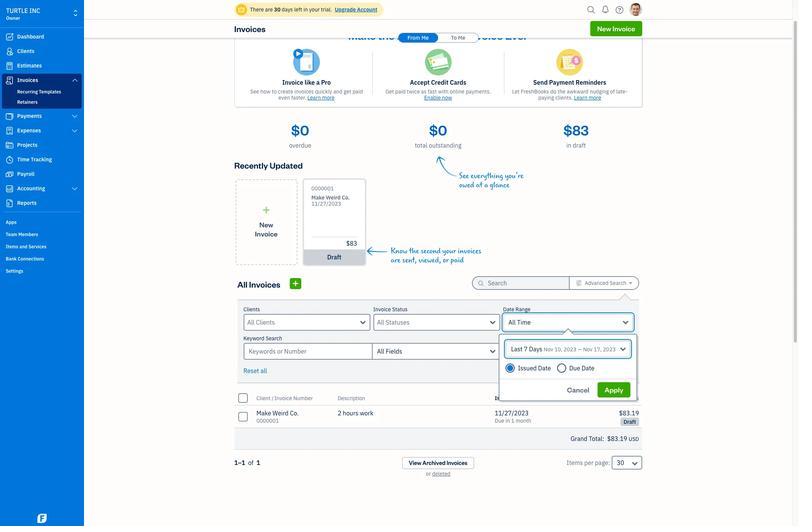Task type: locate. For each thing, give the bounding box(es) containing it.
search inside advanced search dropdown button
[[610, 280, 627, 287]]

10,
[[555, 347, 563, 353]]

time right timer image
[[17, 156, 30, 163]]

1 horizontal spatial and
[[334, 88, 343, 95]]

2 horizontal spatial due
[[570, 365, 581, 373]]

me for to me
[[458, 34, 466, 41]]

estimate image
[[5, 62, 14, 70]]

1 horizontal spatial paid
[[396, 88, 406, 95]]

0 horizontal spatial draft
[[327, 254, 342, 261]]

1 vertical spatial are
[[391, 256, 401, 265]]

invoices down there
[[234, 23, 266, 34]]

your left the trial.
[[309, 6, 320, 13]]

page:
[[595, 460, 611, 467]]

0 vertical spatial clients
[[17, 48, 34, 55]]

0 vertical spatial $83.19
[[620, 410, 640, 418]]

learn more down pro
[[308, 94, 335, 101]]

paid right get
[[353, 88, 363, 95]]

2023 right 17,
[[603, 347, 616, 353]]

1 vertical spatial 11/27/2023
[[495, 410, 529, 418]]

all for all time
[[509, 319, 516, 327]]

make for make the most payable invoice ever
[[349, 28, 376, 42]]

search right advanced
[[610, 280, 627, 287]]

1 horizontal spatial in
[[506, 418, 510, 425]]

fast
[[428, 88, 437, 95]]

members
[[18, 232, 38, 238]]

items left per
[[567, 460, 583, 467]]

0 horizontal spatial nov
[[544, 347, 554, 353]]

expenses
[[17, 127, 41, 134]]

due right issued date link
[[533, 395, 543, 402]]

1 horizontal spatial clients
[[244, 306, 260, 313]]

1 vertical spatial a
[[485, 181, 488, 190]]

0 vertical spatial the
[[378, 28, 395, 42]]

search for keyword search
[[266, 336, 282, 342]]

twice
[[407, 88, 420, 95]]

bank connections link
[[2, 253, 82, 265]]

services
[[28, 244, 47, 250]]

cancel button down '—'
[[563, 363, 599, 379]]

see inside see how to create invoices quickly and get paid even faster.
[[250, 88, 259, 95]]

0 horizontal spatial your
[[309, 6, 320, 13]]

due date right issued date link
[[533, 395, 555, 402]]

All Statuses search field
[[377, 318, 490, 327]]

how
[[261, 88, 271, 95]]

clients
[[17, 48, 34, 55], [244, 306, 260, 313]]

payable
[[425, 28, 465, 42]]

issued
[[518, 365, 537, 373], [495, 395, 512, 402]]

1 / from the left
[[272, 395, 274, 402]]

to me link
[[439, 33, 478, 42]]

$83.19 right :
[[608, 436, 628, 443]]

1 chevron large down image from the top
[[71, 77, 78, 83]]

new down plus icon on the left top of the page
[[260, 220, 274, 229]]

chevron large down image down retainers link
[[71, 113, 78, 120]]

payment image
[[5, 113, 14, 120]]

notifications image
[[600, 2, 612, 17]]

reminders
[[576, 79, 607, 86]]

Search text field
[[488, 277, 557, 290]]

learn right faster. at the top of the page
[[308, 94, 321, 101]]

2 horizontal spatial paid
[[451, 256, 464, 265]]

timer image
[[5, 156, 14, 164]]

1 vertical spatial new invoice link
[[236, 180, 297, 266]]

of left late-
[[611, 88, 615, 95]]

status up $83.19 draft
[[624, 395, 640, 402]]

invoices link
[[2, 74, 82, 88]]

clients up estimates
[[17, 48, 34, 55]]

a right at
[[485, 181, 488, 190]]

your right second
[[443, 247, 456, 256]]

Date Range field
[[506, 341, 631, 358]]

1 $0 from the left
[[291, 121, 309, 139]]

0 vertical spatial 30
[[274, 6, 281, 13]]

1 horizontal spatial issued
[[518, 365, 537, 373]]

3 chevron large down image from the top
[[71, 128, 78, 134]]

paid inside accept credit cards get paid twice as fast with online payments. enable now
[[396, 88, 406, 95]]

1 horizontal spatial make
[[312, 195, 325, 201]]

nov left 10, at the right
[[544, 347, 554, 353]]

11/27/2023 due in 1 month
[[495, 410, 532, 425]]

see for see how to create invoices quickly and get paid even faster.
[[250, 88, 259, 95]]

clients inside main 'element'
[[17, 48, 34, 55]]

0 horizontal spatial invoices
[[295, 88, 314, 95]]

3 / from the left
[[621, 395, 623, 402]]

2023 left '—'
[[564, 347, 577, 353]]

/
[[272, 395, 274, 402], [530, 395, 533, 402], [621, 395, 623, 402]]

issued up the 11/27/2023 due in 1 month
[[495, 395, 512, 402]]

co. inside make weird co. 0000001
[[290, 410, 299, 418]]

0 vertical spatial issued date
[[518, 365, 551, 373]]

keyword
[[244, 336, 265, 342]]

invoice like a pro image
[[293, 49, 320, 76]]

and down team members
[[19, 244, 27, 250]]

2 me from the left
[[458, 34, 466, 41]]

settings
[[6, 269, 23, 274]]

see up owed
[[460, 172, 469, 181]]

chevron large down image down payments link
[[71, 128, 78, 134]]

apply button
[[598, 383, 631, 398]]

items for items per page:
[[567, 460, 583, 467]]

0 vertical spatial caretdown image
[[630, 280, 633, 287]]

the inside know the second your invoices are sent, viewed, or paid
[[409, 247, 419, 256]]

1
[[512, 418, 515, 425], [257, 460, 260, 467]]

1 learn from the left
[[308, 94, 321, 101]]

status up all statuses search box
[[392, 306, 408, 313]]

0 horizontal spatial issued
[[495, 395, 512, 402]]

1 horizontal spatial learn more
[[574, 94, 602, 101]]

sent,
[[403, 256, 417, 265]]

1 horizontal spatial co.
[[342, 195, 350, 201]]

$0 total outstanding
[[415, 121, 462, 149]]

plus image
[[262, 207, 271, 214]]

keyword search
[[244, 336, 282, 342]]

1 inside the 11/27/2023 due in 1 month
[[512, 418, 515, 425]]

co.
[[342, 195, 350, 201], [290, 410, 299, 418]]

/ right the client
[[272, 395, 274, 402]]

search for advanced search
[[610, 280, 627, 287]]

accept credit cards image
[[425, 49, 452, 76]]

1 vertical spatial time
[[517, 319, 531, 327]]

invoices for even
[[295, 88, 314, 95]]

project image
[[5, 142, 14, 149]]

30 right page: at right
[[617, 460, 625, 467]]

0 horizontal spatial $83
[[346, 240, 357, 248]]

see inside 'see everything you're owed at a glance'
[[460, 172, 469, 181]]

see left how
[[250, 88, 259, 95]]

turtle
[[6, 7, 28, 15]]

1 horizontal spatial see
[[460, 172, 469, 181]]

due down '—'
[[570, 365, 581, 373]]

0 horizontal spatial make
[[257, 410, 271, 418]]

1 vertical spatial chevron large down image
[[71, 113, 78, 120]]

0 horizontal spatial all
[[238, 279, 248, 290]]

0 horizontal spatial are
[[265, 6, 273, 13]]

1 right 1–1
[[257, 460, 260, 467]]

1 horizontal spatial 30
[[617, 460, 625, 467]]

new invoice link for know the second your invoices are sent, viewed, or paid
[[236, 180, 297, 266]]

1 vertical spatial issued
[[495, 395, 512, 402]]

apply
[[605, 386, 624, 395]]

cancel
[[570, 366, 592, 375], [568, 386, 590, 395]]

more for send payment reminders
[[589, 94, 602, 101]]

1 me from the left
[[422, 34, 429, 41]]

the up sent,
[[409, 247, 419, 256]]

everything
[[471, 172, 504, 181]]

invoices up deleted
[[447, 460, 468, 467]]

$0 up overdue
[[291, 121, 309, 139]]

invoices up recurring
[[17, 77, 38, 84]]

learn more down reminders
[[574, 94, 602, 101]]

1 left the month
[[512, 418, 515, 425]]

2 vertical spatial chevron large down image
[[71, 128, 78, 134]]

2 horizontal spatial draft
[[624, 419, 636, 426]]

Keyword Search field
[[372, 344, 500, 360]]

2 horizontal spatial make
[[349, 28, 376, 42]]

a left pro
[[317, 79, 320, 86]]

1 vertical spatial 0000001
[[257, 418, 279, 425]]

retainers link
[[3, 98, 80, 107]]

0 horizontal spatial clients
[[17, 48, 34, 55]]

0 horizontal spatial the
[[378, 28, 395, 42]]

caretdown image
[[630, 280, 633, 287], [526, 396, 529, 402]]

0 horizontal spatial time
[[17, 156, 30, 163]]

time inside main 'element'
[[17, 156, 30, 163]]

are inside know the second your invoices are sent, viewed, or paid
[[391, 256, 401, 265]]

1 horizontal spatial 0000001
[[312, 185, 334, 192]]

1 vertical spatial $83.19
[[608, 436, 628, 443]]

more down pro
[[322, 94, 335, 101]]

1 horizontal spatial draft
[[573, 142, 586, 149]]

$83.19 down status link
[[620, 410, 640, 418]]

2 2023 from the left
[[603, 347, 616, 353]]

0 vertical spatial new
[[598, 24, 612, 33]]

chart image
[[5, 185, 14, 193]]

see for see everything you're owed at a glance
[[460, 172, 469, 181]]

0 horizontal spatial new invoice link
[[236, 180, 297, 266]]

or right viewed,
[[443, 256, 449, 265]]

payments link
[[2, 110, 82, 123]]

0 horizontal spatial $0
[[291, 121, 309, 139]]

cancel button down invoice date option group
[[561, 383, 597, 398]]

faster.
[[291, 94, 306, 101]]

0 vertical spatial 1
[[512, 418, 515, 425]]

quickly
[[315, 88, 332, 95]]

2 vertical spatial draft
[[624, 419, 636, 426]]

0000001 make weird co. 11/27/2023
[[312, 185, 350, 208]]

freshbooks image
[[36, 515, 48, 524]]

1 horizontal spatial new invoice
[[598, 24, 636, 33]]

or down archived
[[426, 471, 431, 478]]

1 nov from the left
[[544, 347, 554, 353]]

0 vertical spatial search
[[610, 280, 627, 287]]

new invoice link for invoices
[[591, 21, 643, 36]]

issued date link
[[495, 395, 530, 402]]

/ left status link
[[621, 395, 623, 402]]

the for make the most payable invoice ever
[[378, 28, 395, 42]]

archived
[[423, 460, 446, 467]]

as
[[421, 88, 427, 95]]

cancel down invoice date option group
[[568, 386, 590, 395]]

2 chevron large down image from the top
[[71, 113, 78, 120]]

1 horizontal spatial due date
[[570, 365, 595, 373]]

reports link
[[2, 197, 82, 211]]

2 / from the left
[[530, 395, 533, 402]]

draft inside $83.19 draft
[[624, 419, 636, 426]]

estimates
[[17, 62, 42, 69]]

due inside the 11/27/2023 due in 1 month
[[495, 418, 505, 425]]

$83.19
[[620, 410, 640, 418], [608, 436, 628, 443]]

0 vertical spatial new invoice link
[[591, 21, 643, 36]]

1 vertical spatial new invoice
[[255, 220, 278, 238]]

0 horizontal spatial 30
[[274, 6, 281, 13]]

chevron large down image inside the invoices link
[[71, 77, 78, 83]]

second
[[421, 247, 441, 256]]

crown image
[[238, 6, 246, 14]]

weird inside 0000001 make weird co. 11/27/2023
[[326, 195, 341, 201]]

from
[[408, 34, 420, 41]]

0 horizontal spatial 11/27/2023
[[312, 201, 341, 208]]

projects
[[17, 142, 38, 149]]

nov right '—'
[[584, 347, 593, 353]]

of right 1–1
[[248, 460, 254, 467]]

learn right clients.
[[574, 94, 588, 101]]

to
[[272, 88, 277, 95]]

or
[[443, 256, 449, 265], [426, 471, 431, 478]]

0 vertical spatial time
[[17, 156, 30, 163]]

$0 for $0 total outstanding
[[429, 121, 448, 139]]

1 horizontal spatial or
[[443, 256, 449, 265]]

me right to
[[458, 34, 466, 41]]

amount
[[601, 395, 620, 402]]

with
[[438, 88, 449, 95]]

due date down '—'
[[570, 365, 595, 373]]

30 left days
[[274, 6, 281, 13]]

1 horizontal spatial new invoice link
[[591, 21, 643, 36]]

$83 in draft
[[564, 121, 589, 149]]

close image
[[628, 26, 637, 35]]

$0 inside $0 total outstanding
[[429, 121, 448, 139]]

0 vertical spatial see
[[250, 88, 259, 95]]

due inside invoice date option group
[[570, 365, 581, 373]]

2 horizontal spatial the
[[558, 88, 566, 95]]

1 horizontal spatial weird
[[326, 195, 341, 201]]

1 horizontal spatial all
[[377, 348, 385, 356]]

the left most
[[378, 28, 395, 42]]

2 learn from the left
[[574, 94, 588, 101]]

paid right viewed,
[[451, 256, 464, 265]]

0 vertical spatial co.
[[342, 195, 350, 201]]

ever
[[506, 28, 528, 42]]

0 horizontal spatial 0000001
[[257, 418, 279, 425]]

$83 for $83
[[346, 240, 357, 248]]

$0 inside $0 overdue
[[291, 121, 309, 139]]

1 horizontal spatial the
[[409, 247, 419, 256]]

1 vertical spatial draft
[[327, 254, 342, 261]]

new invoice down plus icon on the left top of the page
[[255, 220, 278, 238]]

due date inside invoice date option group
[[570, 365, 595, 373]]

$0 up outstanding
[[429, 121, 448, 139]]

1 vertical spatial your
[[443, 247, 456, 256]]

invoices
[[234, 23, 266, 34], [17, 77, 38, 84], [249, 279, 281, 290], [447, 460, 468, 467]]

advanced
[[585, 280, 609, 287]]

a
[[317, 79, 320, 86], [485, 181, 488, 190]]

main element
[[0, 0, 103, 527]]

time down range
[[517, 319, 531, 327]]

/ for amount
[[621, 395, 623, 402]]

new invoice down 'go to help' icon
[[598, 24, 636, 33]]

invoices inside know the second your invoices are sent, viewed, or paid
[[458, 247, 482, 256]]

1 learn more from the left
[[308, 94, 335, 101]]

7
[[524, 346, 528, 353]]

2 hours work
[[338, 410, 374, 418]]

are right there
[[265, 6, 273, 13]]

search right keyword
[[266, 336, 282, 342]]

clients down all invoices
[[244, 306, 260, 313]]

2 nov from the left
[[584, 347, 593, 353]]

let freshbooks do the awkward nudging of late- paying clients.
[[513, 88, 628, 101]]

issued date down days
[[518, 365, 551, 373]]

issued inside invoice date option group
[[518, 365, 537, 373]]

are
[[265, 6, 273, 13], [391, 256, 401, 265]]

paid right the get
[[396, 88, 406, 95]]

payments.
[[466, 88, 491, 95]]

items down team
[[6, 244, 18, 250]]

0 horizontal spatial more
[[322, 94, 335, 101]]

issued date up the 11/27/2023 due in 1 month
[[495, 395, 525, 402]]

2 more from the left
[[589, 94, 602, 101]]

1 horizontal spatial /
[[530, 395, 533, 402]]

learn more for reminders
[[574, 94, 602, 101]]

draft inside $83 in draft
[[573, 142, 586, 149]]

recurring templates
[[17, 89, 61, 95]]

items and services link
[[2, 241, 82, 253]]

advanced search button
[[570, 277, 639, 290]]

All Clients search field
[[247, 318, 361, 327]]

a inside 'see everything you're owed at a glance'
[[485, 181, 488, 190]]

learn more
[[308, 94, 335, 101], [574, 94, 602, 101]]

11/27/2023 inside 0000001 make weird co. 11/27/2023
[[312, 201, 341, 208]]

are down know
[[391, 256, 401, 265]]

1 horizontal spatial 1
[[512, 418, 515, 425]]

date
[[503, 306, 515, 313], [539, 365, 551, 373], [582, 365, 595, 373], [513, 395, 525, 402], [544, 395, 555, 402]]

invoices inside see how to create invoices quickly and get paid even faster.
[[295, 88, 314, 95]]

1 vertical spatial 30
[[617, 460, 625, 467]]

clients link
[[2, 45, 82, 58]]

make inside make weird co. 0000001
[[257, 410, 271, 418]]

new down notifications image
[[598, 24, 612, 33]]

2023
[[564, 347, 577, 353], [603, 347, 616, 353]]

and left get
[[334, 88, 343, 95]]

Items per page: field
[[612, 457, 643, 470]]

caretdown image right advanced search
[[630, 280, 633, 287]]

0 horizontal spatial 2023
[[564, 347, 577, 353]]

1 horizontal spatial a
[[485, 181, 488, 190]]

account
[[357, 6, 378, 13]]

chevron large down image up recurring templates link
[[71, 77, 78, 83]]

1 horizontal spatial 11/27/2023
[[495, 410, 529, 418]]

co. inside 0000001 make weird co. 11/27/2023
[[342, 195, 350, 201]]

/ left due date link
[[530, 395, 533, 402]]

0 vertical spatial chevron large down image
[[71, 77, 78, 83]]

cancel down '—'
[[570, 366, 592, 375]]

settings image
[[576, 280, 582, 287]]

nudging
[[590, 88, 609, 95]]

see how to create invoices quickly and get paid even faster.
[[250, 88, 363, 101]]

0 vertical spatial due date
[[570, 365, 595, 373]]

or inside know the second your invoices are sent, viewed, or paid
[[443, 256, 449, 265]]

fields
[[386, 348, 403, 356]]

0 vertical spatial $83
[[564, 121, 589, 139]]

0 vertical spatial make
[[349, 28, 376, 42]]

1 horizontal spatial of
[[611, 88, 615, 95]]

see
[[250, 88, 259, 95], [460, 172, 469, 181]]

2 learn more from the left
[[574, 94, 602, 101]]

client image
[[5, 48, 14, 55]]

the right do
[[558, 88, 566, 95]]

0 vertical spatial 11/27/2023
[[312, 201, 341, 208]]

1 vertical spatial 1
[[257, 460, 260, 467]]

more down reminders
[[589, 94, 602, 101]]

me right from at the right top
[[422, 34, 429, 41]]

send payment reminders image
[[557, 49, 584, 76]]

all inside dropdown button
[[509, 319, 516, 327]]

2 horizontal spatial /
[[621, 395, 623, 402]]

2 $0 from the left
[[429, 121, 448, 139]]

and inside see how to create invoices quickly and get paid even faster.
[[334, 88, 343, 95]]

all inside keyword search 'field'
[[377, 348, 385, 356]]

time tracking link
[[2, 153, 82, 167]]

the inside 'let freshbooks do the awkward nudging of late- paying clients.'
[[558, 88, 566, 95]]

chevron large down image
[[71, 77, 78, 83], [71, 113, 78, 120], [71, 128, 78, 134]]

issued date inside invoice date option group
[[518, 365, 551, 373]]

1 horizontal spatial are
[[391, 256, 401, 265]]

1 vertical spatial new
[[260, 220, 274, 229]]

items and services
[[6, 244, 47, 250]]

2 vertical spatial all
[[377, 348, 385, 356]]

items inside main 'element'
[[6, 244, 18, 250]]

Keyword Search text field
[[244, 344, 372, 360]]

or inside view archived invoices or deleted
[[426, 471, 431, 478]]

1 more from the left
[[322, 94, 335, 101]]

0 horizontal spatial see
[[250, 88, 259, 95]]

more
[[322, 94, 335, 101], [589, 94, 602, 101]]

due left the month
[[495, 418, 505, 425]]

0 vertical spatial invoices
[[295, 88, 314, 95]]

1 vertical spatial due date
[[533, 395, 555, 402]]

caretdown image left due date link
[[526, 396, 529, 402]]

total
[[589, 436, 603, 443]]

0 vertical spatial items
[[6, 244, 18, 250]]

0000001
[[312, 185, 334, 192], [257, 418, 279, 425]]

items
[[6, 244, 18, 250], [567, 460, 583, 467]]

1 horizontal spatial $83
[[564, 121, 589, 139]]

advanced search
[[585, 280, 627, 287]]

0 vertical spatial or
[[443, 256, 449, 265]]

search
[[610, 280, 627, 287], [266, 336, 282, 342]]

to me
[[451, 34, 466, 41]]

1 horizontal spatial 2023
[[603, 347, 616, 353]]

issued down 7
[[518, 365, 537, 373]]

time inside dropdown button
[[517, 319, 531, 327]]



Task type: vqa. For each thing, say whether or not it's contained in the screenshot.


Task type: describe. For each thing, give the bounding box(es) containing it.
view archived invoices or deleted
[[409, 460, 468, 478]]

expenses link
[[2, 124, 82, 138]]

client
[[257, 395, 271, 402]]

description
[[338, 395, 365, 402]]

items per page:
[[567, 460, 611, 467]]

learn for reminders
[[574, 94, 588, 101]]

recently updated
[[234, 160, 303, 171]]

days
[[529, 346, 543, 353]]

most
[[397, 28, 422, 42]]

weird inside make weird co. 0000001
[[273, 410, 289, 418]]

1 horizontal spatial caretdown image
[[630, 280, 633, 287]]

0 horizontal spatial a
[[317, 79, 320, 86]]

online
[[450, 88, 465, 95]]

grand total : $83.19 usd
[[571, 436, 640, 443]]

1 horizontal spatial new
[[598, 24, 612, 33]]

/ for client
[[272, 395, 274, 402]]

total
[[415, 142, 428, 149]]

$83 for $83 in draft
[[564, 121, 589, 139]]

1–1 of 1
[[234, 460, 260, 467]]

deleted
[[432, 471, 451, 478]]

days
[[282, 6, 293, 13]]

dashboard link
[[2, 30, 82, 44]]

know
[[391, 247, 408, 256]]

items for items and services
[[6, 244, 18, 250]]

all time
[[509, 319, 531, 327]]

in inside the 11/27/2023 due in 1 month
[[506, 418, 510, 425]]

last 7 days nov 10, 2023 — nov 17, 2023
[[511, 346, 616, 353]]

search image
[[586, 4, 598, 15]]

caretdown image inside issued date link
[[526, 396, 529, 402]]

date left range
[[503, 306, 515, 313]]

all for all fields
[[377, 348, 385, 356]]

updated
[[270, 160, 303, 171]]

viewed,
[[419, 256, 441, 265]]

payment
[[550, 79, 575, 86]]

time tracking
[[17, 156, 52, 163]]

chevron large down image for payments
[[71, 113, 78, 120]]

due date link
[[533, 395, 555, 402]]

0 vertical spatial new invoice
[[598, 24, 636, 33]]

see everything you're owed at a glance
[[460, 172, 524, 190]]

owner
[[6, 15, 20, 21]]

payments
[[17, 113, 42, 120]]

invoices inside main 'element'
[[17, 77, 38, 84]]

0 horizontal spatial due date
[[533, 395, 555, 402]]

team members
[[6, 232, 38, 238]]

chevron large down image
[[71, 186, 78, 192]]

more for invoice like a pro
[[322, 94, 335, 101]]

reset all button
[[244, 367, 267, 376]]

learn for a
[[308, 94, 321, 101]]

status link
[[624, 395, 640, 402]]

client link
[[257, 395, 272, 402]]

$83.19 draft
[[620, 410, 640, 426]]

month
[[516, 418, 532, 425]]

credit
[[431, 79, 449, 86]]

make the most payable invoice ever
[[349, 28, 528, 42]]

all for all invoices
[[238, 279, 248, 290]]

paid inside see how to create invoices quickly and get paid even faster.
[[353, 88, 363, 95]]

cards
[[450, 79, 467, 86]]

$0 overdue
[[289, 121, 312, 149]]

0 vertical spatial cancel button
[[563, 363, 599, 379]]

invoice date option group
[[506, 358, 631, 373]]

tracking
[[31, 156, 52, 163]]

view archived invoices link
[[402, 458, 475, 470]]

recurring templates link
[[3, 88, 80, 97]]

1 2023 from the left
[[564, 347, 577, 353]]

expense image
[[5, 127, 14, 135]]

11/27/2023 inside the 11/27/2023 due in 1 month
[[495, 410, 529, 418]]

date right issued date link
[[544, 395, 555, 402]]

paid inside know the second your invoices are sent, viewed, or paid
[[451, 256, 464, 265]]

in inside $83 in draft
[[567, 142, 572, 149]]

date down days
[[539, 365, 551, 373]]

make weird co. 0000001
[[257, 410, 299, 425]]

1 vertical spatial cancel
[[568, 386, 590, 395]]

amount / status
[[601, 395, 640, 402]]

work
[[360, 410, 374, 418]]

—
[[578, 347, 582, 353]]

1 vertical spatial status
[[624, 395, 640, 402]]

there
[[250, 6, 264, 13]]

invoice image
[[5, 77, 14, 84]]

0 vertical spatial are
[[265, 6, 273, 13]]

last
[[511, 346, 523, 353]]

bank connections
[[6, 256, 44, 262]]

go to help image
[[614, 4, 626, 15]]

17,
[[594, 347, 602, 353]]

estimates link
[[2, 59, 82, 73]]

0 vertical spatial cancel
[[570, 366, 592, 375]]

deleted link
[[432, 471, 451, 478]]

30 inside items per page: field
[[617, 460, 625, 467]]

0 vertical spatial status
[[392, 306, 408, 313]]

apps link
[[2, 217, 82, 228]]

currency
[[503, 336, 525, 342]]

the for know the second your invoices are sent, viewed, or paid
[[409, 247, 419, 256]]

retainers
[[17, 99, 38, 105]]

date down '—'
[[582, 365, 595, 373]]

report image
[[5, 200, 14, 208]]

get
[[386, 88, 394, 95]]

date up the 11/27/2023 due in 1 month
[[513, 395, 525, 402]]

do
[[551, 88, 557, 95]]

0 vertical spatial in
[[304, 6, 308, 13]]

reports
[[17, 200, 37, 207]]

send payment reminders
[[534, 79, 607, 86]]

0 horizontal spatial new invoice
[[255, 220, 278, 238]]

1 vertical spatial cancel button
[[561, 383, 597, 398]]

chevron large down image for expenses
[[71, 128, 78, 134]]

learn more for a
[[308, 94, 335, 101]]

recurring
[[17, 89, 38, 95]]

0000001 inside 0000001 make weird co. 11/27/2023
[[312, 185, 334, 192]]

accounting link
[[2, 182, 82, 196]]

let
[[513, 88, 520, 95]]

0 vertical spatial your
[[309, 6, 320, 13]]

1 vertical spatial due
[[533, 395, 543, 402]]

new inside new invoice
[[260, 220, 274, 229]]

know the second your invoices are sent, viewed, or paid
[[391, 247, 482, 265]]

apps
[[6, 220, 17, 225]]

0000001 inside make weird co. 0000001
[[257, 418, 279, 425]]

from me link
[[399, 33, 438, 42]]

upgrade account link
[[333, 6, 378, 13]]

add invoice image
[[292, 279, 299, 289]]

dashboard image
[[5, 33, 14, 41]]

2
[[338, 410, 342, 418]]

accept
[[410, 79, 430, 86]]

payroll
[[17, 171, 35, 178]]

accounting
[[17, 185, 45, 192]]

overdue
[[289, 142, 312, 149]]

clients.
[[556, 94, 573, 101]]

money image
[[5, 171, 14, 178]]

dashboard
[[17, 33, 44, 40]]

invoices for paid
[[458, 247, 482, 256]]

$0 for $0 overdue
[[291, 121, 309, 139]]

1 vertical spatial issued date
[[495, 395, 525, 402]]

me for from me
[[422, 34, 429, 41]]

chevron large down image for invoices
[[71, 77, 78, 83]]

range
[[516, 306, 531, 313]]

0 horizontal spatial of
[[248, 460, 254, 467]]

hours
[[343, 410, 359, 418]]

all
[[261, 368, 267, 375]]

and inside main 'element'
[[19, 244, 27, 250]]

invoices inside view archived invoices or deleted
[[447, 460, 468, 467]]

of inside 'let freshbooks do the awkward nudging of late- paying clients.'
[[611, 88, 615, 95]]

invoices left add invoice icon
[[249, 279, 281, 290]]

your inside know the second your invoices are sent, viewed, or paid
[[443, 247, 456, 256]]

team
[[6, 232, 17, 238]]

make inside 0000001 make weird co. 11/27/2023
[[312, 195, 325, 201]]

make for make weird co. 0000001
[[257, 410, 271, 418]]



